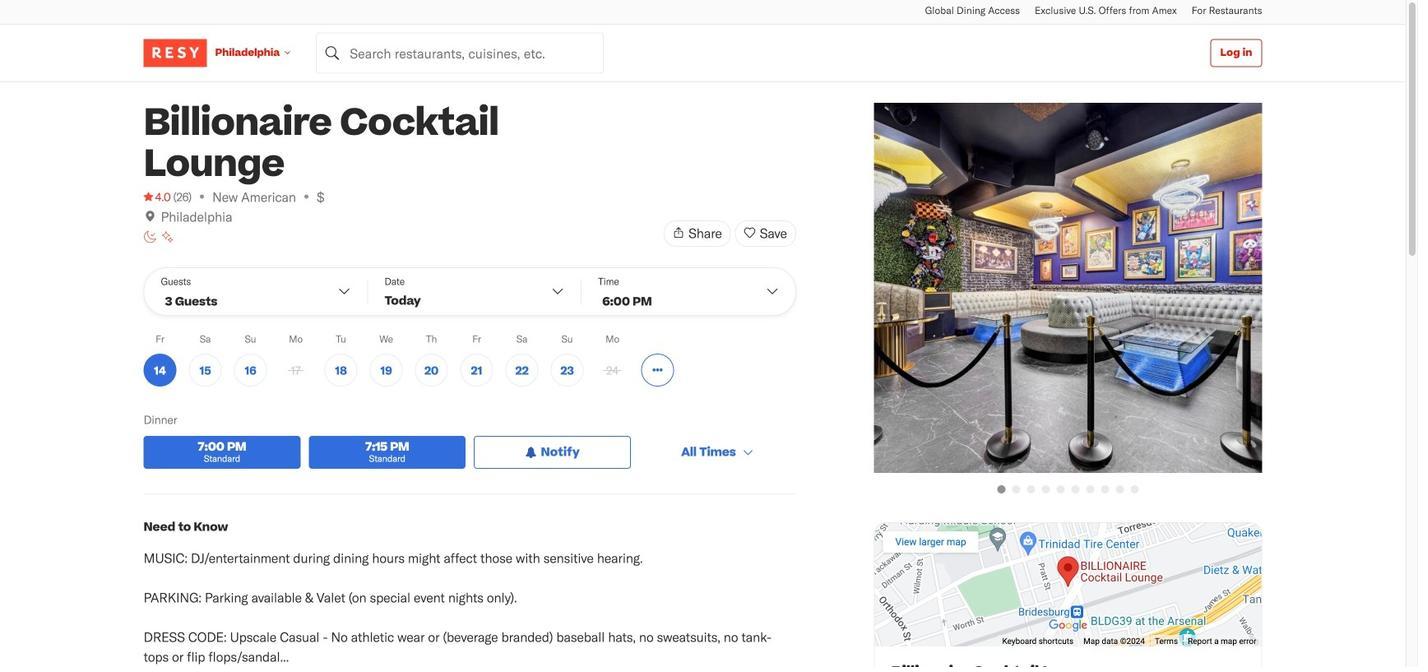 Task type: describe. For each thing, give the bounding box(es) containing it.
Search restaurants, cuisines, etc. text field
[[316, 32, 604, 74]]

4.0 out of 5 stars image
[[144, 188, 171, 205]]



Task type: vqa. For each thing, say whether or not it's contained in the screenshot.
4.6 OUT OF 5 STARS image
no



Task type: locate. For each thing, give the bounding box(es) containing it.
None field
[[316, 32, 604, 74]]



